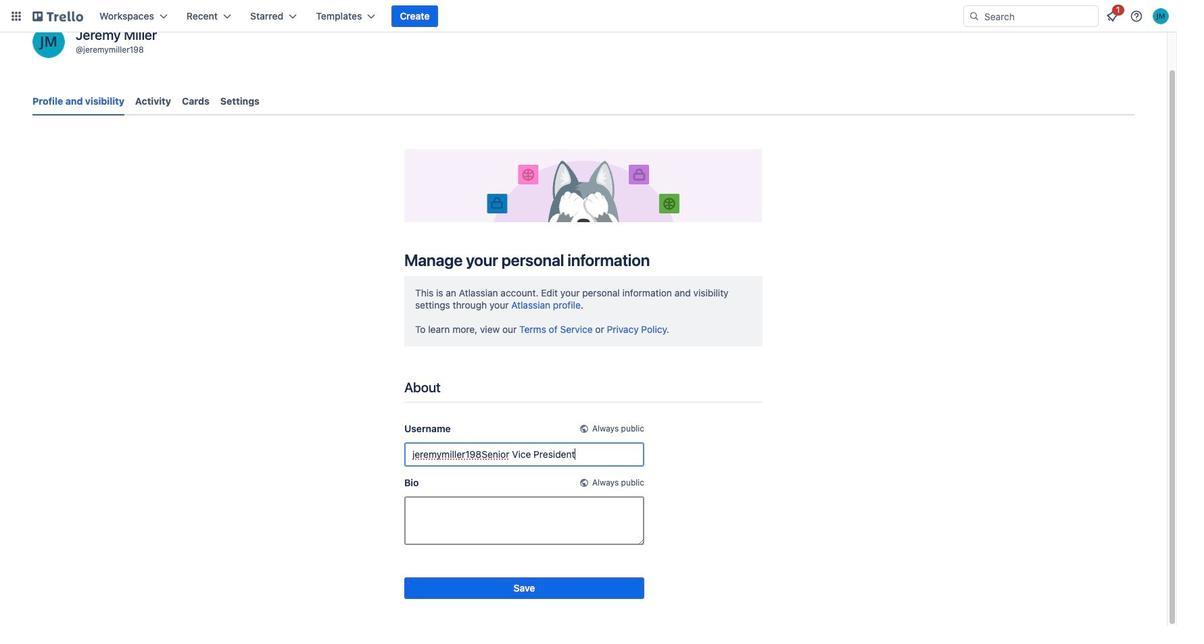 Task type: describe. For each thing, give the bounding box(es) containing it.
search image
[[969, 11, 980, 22]]

open information menu image
[[1130, 9, 1144, 23]]

jeremy miller (jeremymiller198) image
[[32, 26, 65, 58]]

back to home image
[[32, 5, 83, 27]]

Search field
[[980, 7, 1098, 26]]

1 notification image
[[1104, 8, 1121, 24]]



Task type: locate. For each thing, give the bounding box(es) containing it.
primary element
[[0, 0, 1177, 32]]

None text field
[[404, 497, 644, 546]]

jeremy miller (jeremymiller198) image
[[1153, 8, 1169, 24]]

None text field
[[404, 443, 644, 467]]



Task type: vqa. For each thing, say whether or not it's contained in the screenshot.
Back to home image
yes



